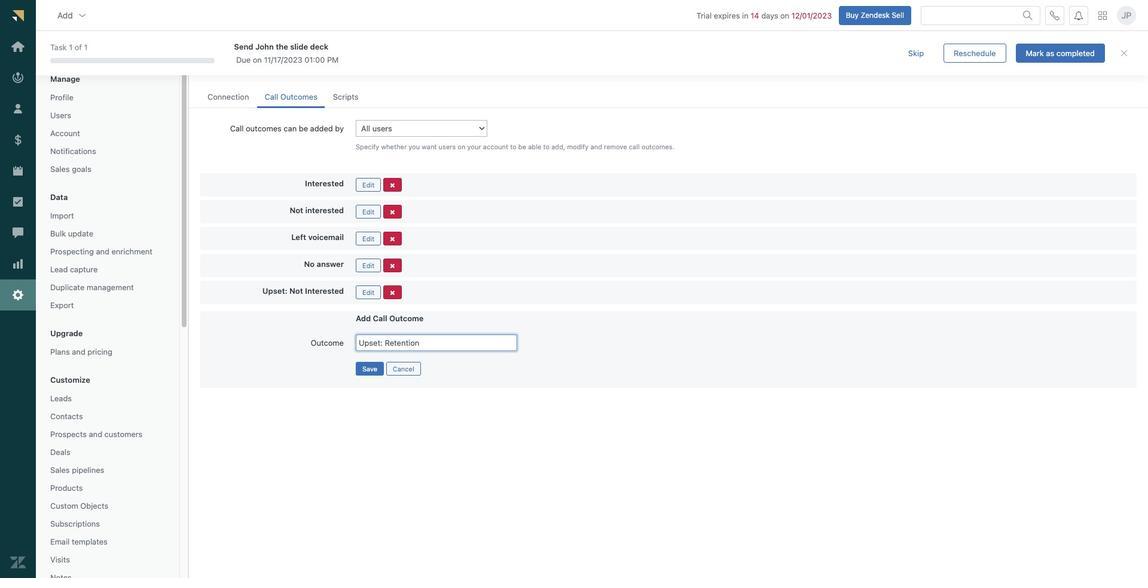Task type: locate. For each thing, give the bounding box(es) containing it.
remove image for no answer
[[390, 263, 395, 270]]

1 horizontal spatial 1
[[84, 43, 88, 52]]

answer
[[317, 259, 344, 269]]

interested up 'interested'
[[305, 179, 344, 188]]

1 left of at left top
[[69, 43, 72, 52]]

4 edit link from the top
[[356, 259, 381, 273]]

5 edit link from the top
[[356, 286, 381, 299]]

add call outcome
[[356, 314, 424, 323]]

0 horizontal spatial on
[[253, 55, 262, 64]]

0 horizontal spatial to
[[510, 143, 516, 151]]

2 interested from the top
[[305, 286, 344, 296]]

and right the leads
[[256, 65, 269, 74]]

notifications link
[[45, 144, 170, 159]]

bulk update link
[[45, 226, 170, 242]]

data
[[50, 193, 68, 202]]

remove image
[[390, 182, 395, 189], [390, 263, 395, 270], [390, 290, 395, 296]]

trial expires in 14 days on 12/01/2023
[[697, 11, 832, 20]]

buy zendesk sell
[[846, 11, 904, 19]]

edit link up add call outcome
[[356, 286, 381, 299]]

1 vertical spatial interested
[[305, 286, 344, 296]]

goals
[[72, 164, 91, 174]]

expires
[[714, 11, 740, 20]]

of
[[75, 43, 82, 52]]

2 edit link from the top
[[356, 205, 381, 219]]

1 horizontal spatial your
[[467, 143, 481, 151]]

task 1 of 1
[[50, 43, 88, 52]]

days
[[761, 11, 778, 20]]

edit right "voicemail"
[[362, 235, 375, 243]]

in
[[742, 11, 749, 20]]

call outcomes
[[265, 92, 317, 102]]

call outcomes can be added by
[[230, 124, 344, 133]]

and inside "link"
[[72, 347, 85, 357]]

and right the plans
[[72, 347, 85, 357]]

voice left due
[[200, 45, 235, 61]]

1 vertical spatial not
[[289, 286, 303, 296]]

0 vertical spatial interested
[[305, 179, 344, 188]]

0 vertical spatial add
[[57, 10, 73, 20]]

zendesk
[[861, 11, 890, 19]]

your inside "voice and text call your leads and contacts directly from sell. learn about using voice ."
[[216, 65, 232, 74]]

using
[[416, 65, 436, 74]]

send john the slide deck link
[[234, 41, 877, 52]]

lead
[[50, 265, 68, 274]]

objects
[[80, 502, 108, 511]]

0 vertical spatial sales
[[50, 164, 70, 174]]

mark as completed button
[[1016, 44, 1105, 63]]

11/17/2023
[[264, 55, 302, 64]]

interested down no answer
[[305, 286, 344, 296]]

lead capture
[[50, 265, 98, 274]]

1 edit link from the top
[[356, 178, 381, 192]]

sales goals
[[50, 164, 91, 174]]

and down bulk update link
[[96, 247, 109, 257]]

2 horizontal spatial on
[[780, 11, 789, 20]]

customize
[[50, 376, 90, 385]]

2 edit from the top
[[362, 208, 375, 216]]

add up save
[[356, 314, 371, 323]]

email templates link
[[45, 535, 170, 550]]

1 horizontal spatial outcome
[[389, 314, 424, 323]]

deals link
[[45, 445, 170, 461]]

2 1 from the left
[[84, 43, 88, 52]]

sell
[[892, 11, 904, 19]]

account
[[483, 143, 508, 151]]

manage
[[50, 74, 80, 84]]

add left chevron down image
[[57, 10, 73, 20]]

send
[[234, 42, 253, 51]]

able
[[528, 143, 541, 151]]

trial
[[697, 11, 712, 20]]

account
[[50, 129, 80, 138]]

the
[[276, 42, 288, 51]]

jp
[[1122, 10, 1132, 20]]

templates
[[72, 538, 108, 547]]

sales pipelines
[[50, 466, 104, 475]]

1 interested from the top
[[305, 179, 344, 188]]

and for customers
[[89, 430, 102, 440]]

leads
[[234, 65, 254, 74]]

3 remove image from the top
[[390, 290, 395, 296]]

skip
[[908, 48, 924, 58]]

pipelines
[[72, 466, 104, 475]]

4 edit from the top
[[362, 262, 375, 270]]

prospecting and enrichment
[[50, 247, 152, 257]]

0 horizontal spatial 1
[[69, 43, 72, 52]]

1 horizontal spatial on
[[458, 143, 465, 151]]

1 vertical spatial be
[[518, 143, 526, 151]]

bulk update
[[50, 229, 93, 239]]

1 remove image from the top
[[390, 182, 395, 189]]

edit link for upset: not interested
[[356, 286, 381, 299]]

sales for sales goals
[[50, 164, 70, 174]]

sell.
[[353, 65, 368, 74]]

not up left
[[290, 206, 303, 215]]

edit link right "voicemail"
[[356, 232, 381, 246]]

be right "can"
[[299, 124, 308, 133]]

1 right of at left top
[[84, 43, 88, 52]]

3 edit from the top
[[362, 235, 375, 243]]

3 edit link from the top
[[356, 232, 381, 246]]

1 vertical spatial voice
[[438, 65, 458, 74]]

and up the leads
[[238, 45, 261, 61]]

1 vertical spatial add
[[356, 314, 371, 323]]

as
[[1046, 48, 1054, 58]]

2 remove image from the top
[[390, 263, 395, 270]]

left
[[291, 232, 306, 242]]

0 vertical spatial your
[[216, 65, 232, 74]]

None field
[[68, 45, 162, 56]]

edit link down "specify"
[[356, 178, 381, 192]]

notifications
[[50, 147, 96, 156]]

on
[[780, 11, 789, 20], [253, 55, 262, 64], [458, 143, 465, 151]]

1 vertical spatial remove image
[[390, 263, 395, 270]]

on for specify whether you want users on your account to be able to add, modify and remove call outcomes.
[[458, 143, 465, 151]]

edit up add call outcome
[[362, 289, 375, 296]]

learn
[[371, 65, 391, 74]]

on inside send john the slide deck due on 11/17/2023 01:00 pm
[[253, 55, 262, 64]]

1 vertical spatial outcome
[[311, 338, 344, 348]]

task
[[50, 43, 67, 52]]

specify
[[356, 143, 379, 151]]

and down contacts link
[[89, 430, 102, 440]]

plans and pricing
[[50, 347, 112, 357]]

on right users
[[458, 143, 465, 151]]

duplicate management link
[[45, 280, 170, 296]]

call inside "voice and text call your leads and contacts directly from sell. learn about using voice ."
[[200, 65, 214, 74]]

your
[[216, 65, 232, 74], [467, 143, 481, 151]]

1 horizontal spatial to
[[543, 143, 550, 151]]

search image
[[1023, 11, 1033, 20]]

subscriptions link
[[45, 517, 170, 532]]

add
[[57, 10, 73, 20], [356, 314, 371, 323]]

to right account
[[510, 143, 516, 151]]

no answer
[[304, 259, 344, 269]]

1 horizontal spatial add
[[356, 314, 371, 323]]

1 edit from the top
[[362, 181, 375, 189]]

remove image
[[390, 209, 395, 216], [390, 236, 395, 243]]

and for text
[[238, 45, 261, 61]]

using voice link
[[416, 65, 458, 75]]

sales down deals
[[50, 466, 70, 475]]

and right modify
[[591, 143, 602, 151]]

add inside add button
[[57, 10, 73, 20]]

and for pricing
[[72, 347, 85, 357]]

0 vertical spatial remove image
[[390, 182, 395, 189]]

update
[[68, 229, 93, 239]]

email
[[50, 538, 70, 547]]

outcomes
[[246, 124, 282, 133]]

sales left goals
[[50, 164, 70, 174]]

on right days
[[780, 11, 789, 20]]

14
[[751, 11, 759, 20]]

not
[[290, 206, 303, 215], [289, 286, 303, 296]]

outcomes
[[280, 92, 317, 102]]

1 vertical spatial your
[[467, 143, 481, 151]]

you
[[409, 143, 420, 151]]

your left account
[[467, 143, 481, 151]]

5 edit from the top
[[362, 289, 375, 296]]

edit
[[362, 181, 375, 189], [362, 208, 375, 216], [362, 235, 375, 243], [362, 262, 375, 270], [362, 289, 375, 296]]

outcome up the outcome text box
[[389, 314, 424, 323]]

edit right 'interested'
[[362, 208, 375, 216]]

remove
[[604, 143, 627, 151]]

outcome down upset: not interested
[[311, 338, 344, 348]]

skip button
[[898, 44, 934, 63]]

be left able
[[518, 143, 526, 151]]

visits link
[[45, 553, 170, 568]]

2 vertical spatial remove image
[[390, 290, 395, 296]]

2 sales from the top
[[50, 466, 70, 475]]

0 vertical spatial be
[[299, 124, 308, 133]]

1 horizontal spatial voice
[[438, 65, 458, 74]]

2 vertical spatial on
[[458, 143, 465, 151]]

0 horizontal spatial voice
[[200, 45, 235, 61]]

edit link right 'interested'
[[356, 205, 381, 219]]

edit link for not interested
[[356, 205, 381, 219]]

1 vertical spatial on
[[253, 55, 262, 64]]

remove image for not interested
[[390, 209, 395, 216]]

1 1 from the left
[[69, 43, 72, 52]]

on right due
[[253, 55, 262, 64]]

contacts link
[[45, 409, 170, 425]]

your left the leads
[[216, 65, 232, 74]]

1 to from the left
[[510, 143, 516, 151]]

cancel image
[[1119, 48, 1129, 58]]

1 vertical spatial sales
[[50, 466, 70, 475]]

to right able
[[543, 143, 550, 151]]

duplicate
[[50, 283, 84, 292]]

0 horizontal spatial your
[[216, 65, 232, 74]]

1 remove image from the top
[[390, 209, 395, 216]]

call
[[629, 143, 640, 151]]

1 sales from the top
[[50, 164, 70, 174]]

0 horizontal spatial add
[[57, 10, 73, 20]]

0 vertical spatial remove image
[[390, 209, 395, 216]]

edit link right answer
[[356, 259, 381, 273]]

0 vertical spatial not
[[290, 206, 303, 215]]

edit right answer
[[362, 262, 375, 270]]

can
[[284, 124, 297, 133]]

outcome
[[389, 314, 424, 323], [311, 338, 344, 348]]

0 vertical spatial voice
[[200, 45, 235, 61]]

1 horizontal spatial be
[[518, 143, 526, 151]]

voice right using in the left of the page
[[438, 65, 458, 74]]

export link
[[45, 298, 170, 313]]

2 remove image from the top
[[390, 236, 395, 243]]

edit for no answer
[[362, 262, 375, 270]]

1 vertical spatial remove image
[[390, 236, 395, 243]]

not right upset:
[[289, 286, 303, 296]]

sales
[[50, 164, 70, 174], [50, 466, 70, 475]]

0 vertical spatial on
[[780, 11, 789, 20]]

0 horizontal spatial outcome
[[311, 338, 344, 348]]

edit down "specify"
[[362, 181, 375, 189]]

prospecting and enrichment link
[[45, 244, 170, 260]]



Task type: vqa. For each thing, say whether or not it's contained in the screenshot.
right Outcome
yes



Task type: describe. For each thing, give the bounding box(es) containing it.
upset:
[[262, 286, 287, 296]]

2 to from the left
[[543, 143, 550, 151]]

from
[[334, 65, 351, 74]]

pricing
[[88, 347, 112, 357]]

edit for upset: not interested
[[362, 289, 375, 296]]

left voicemail
[[291, 232, 344, 242]]

custom objects link
[[45, 499, 170, 514]]

0 vertical spatial outcome
[[389, 314, 424, 323]]

added
[[310, 124, 333, 133]]

profile
[[50, 93, 73, 102]]

mark as completed
[[1026, 48, 1095, 58]]

save
[[362, 365, 377, 373]]

visits
[[50, 556, 70, 565]]

enrichment
[[112, 247, 152, 257]]

profile link
[[45, 90, 170, 105]]

john
[[255, 42, 274, 51]]

upset: not interested
[[262, 286, 344, 296]]

0 horizontal spatial be
[[299, 124, 308, 133]]

on for trial expires in 14 days on 12/01/2023
[[780, 11, 789, 20]]

sales goals link
[[45, 161, 170, 177]]

specify whether you want users on your account to be able to add, modify and remove call outcomes.
[[356, 143, 675, 151]]

zendesk products image
[[1099, 11, 1107, 19]]

text
[[264, 45, 290, 61]]

not interested
[[290, 206, 344, 215]]

add for add call outcome
[[356, 314, 371, 323]]

import
[[50, 211, 74, 221]]

reschedule
[[954, 48, 996, 58]]

buy zendesk sell button
[[839, 6, 911, 25]]

custom
[[50, 502, 78, 511]]

no
[[304, 259, 315, 269]]

pm
[[327, 55, 339, 64]]

cancel button
[[386, 362, 421, 376]]

email templates
[[50, 538, 108, 547]]

upgrade
[[50, 329, 83, 339]]

chevron down image
[[78, 11, 87, 20]]

edit link for no answer
[[356, 259, 381, 273]]

import link
[[45, 208, 170, 224]]

bell image
[[1074, 11, 1084, 20]]

edit for interested
[[362, 181, 375, 189]]

contacts
[[50, 412, 83, 422]]

duplicate management
[[50, 283, 134, 292]]

directly
[[305, 65, 332, 74]]

outcomes.
[[642, 143, 675, 151]]

12/01/2023
[[792, 11, 832, 20]]

sales for sales pipelines
[[50, 466, 70, 475]]

remove image for left voicemail
[[390, 236, 395, 243]]

users
[[439, 143, 456, 151]]

2 not from the top
[[289, 286, 303, 296]]

cancel
[[393, 365, 414, 373]]

users link
[[45, 108, 170, 123]]

reschedule button
[[944, 44, 1006, 63]]

whether
[[381, 143, 407, 151]]

call outcomes link
[[257, 87, 325, 108]]

voicemail
[[308, 232, 344, 242]]

leads link
[[45, 391, 170, 407]]

edit link for left voicemail
[[356, 232, 381, 246]]

mark
[[1026, 48, 1044, 58]]

and for enrichment
[[96, 247, 109, 257]]

management
[[87, 283, 134, 292]]

zendesk image
[[10, 556, 26, 571]]

remove image for interested
[[390, 182, 395, 189]]

send john the slide deck due on 11/17/2023 01:00 pm
[[234, 42, 339, 64]]

products
[[50, 484, 83, 493]]

prospects and customers
[[50, 430, 142, 440]]

add for add
[[57, 10, 73, 20]]

scripts link
[[326, 87, 366, 108]]

connection link
[[200, 87, 256, 108]]

edit for left voicemail
[[362, 235, 375, 243]]

completed
[[1056, 48, 1095, 58]]

account link
[[45, 126, 170, 141]]

export
[[50, 301, 74, 310]]

jp button
[[1117, 6, 1136, 25]]

interested
[[305, 206, 344, 215]]

1 not from the top
[[290, 206, 303, 215]]

customers
[[104, 430, 142, 440]]

add button
[[48, 3, 97, 27]]

edit for not interested
[[362, 208, 375, 216]]

edit link for interested
[[356, 178, 381, 192]]

custom objects
[[50, 502, 108, 511]]

Outcome text field
[[356, 335, 517, 351]]

about
[[393, 65, 414, 74]]

voice and text call your leads and contacts directly from sell. learn about using voice .
[[200, 45, 460, 74]]

sales pipelines link
[[45, 463, 170, 479]]

lead capture link
[[45, 262, 170, 278]]

due
[[236, 55, 251, 64]]

leads
[[50, 394, 72, 404]]

want
[[422, 143, 437, 151]]

add,
[[551, 143, 565, 151]]

remove image for upset: not interested
[[390, 290, 395, 296]]

calls image
[[1050, 11, 1060, 20]]

prospecting
[[50, 247, 94, 257]]

prospects and customers link
[[45, 427, 170, 443]]



